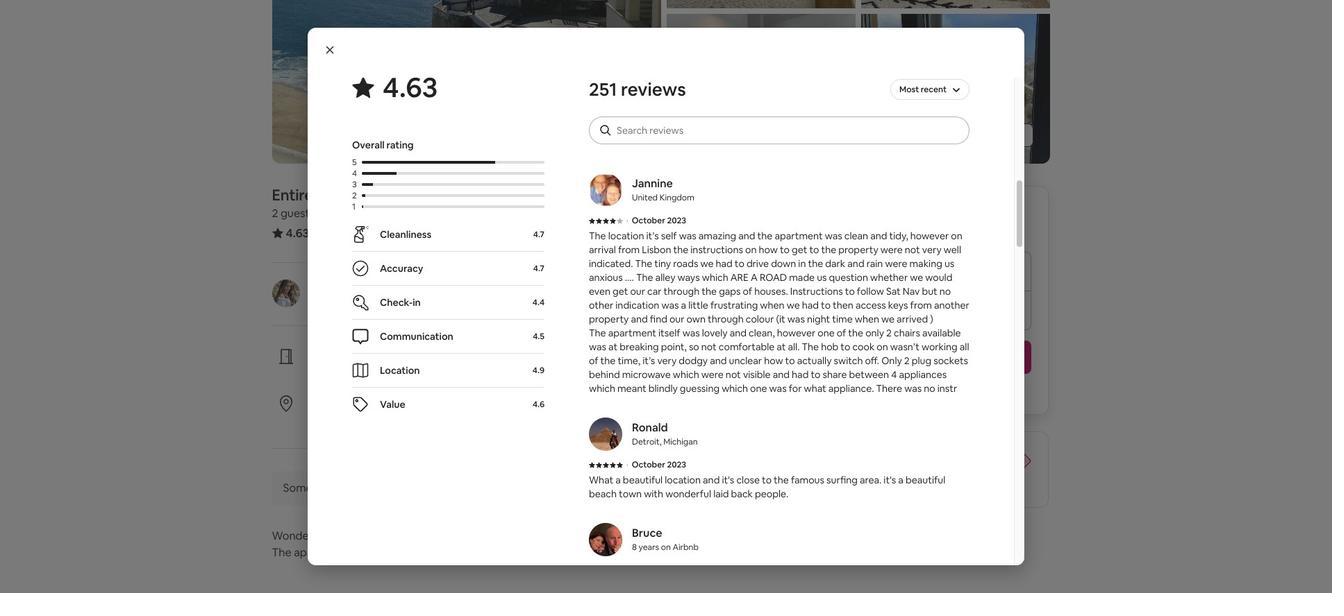 Task type: locate. For each thing, give the bounding box(es) containing it.
1 vertical spatial one
[[750, 383, 767, 395]]

reviews inside 4.63 dialog
[[621, 78, 686, 101]]

we
[[700, 258, 714, 270], [910, 272, 923, 284], [787, 299, 800, 312], [881, 313, 895, 326]]

1 vertical spatial apartment
[[608, 327, 656, 340]]

1 vertical spatial guests
[[379, 413, 409, 426]]

4.7
[[533, 229, 545, 240], [533, 263, 545, 274]]

partner
[[656, 95, 689, 108]]

in inside the location it's self was amazing and the apartment was clean and tidy, however on arrival from lisbon the instructions on how to get to the property were not very well indicated. the tiny roads we had to drive down in the dark and rain were making us anxious …. the alley ways which are a road made us question whether we would even get our car through the gaps of houses. instructions to follow sat nav but no other indication was a little frustrating when we had to then access keys from another property and find our own through colour (it was night time when we arrived ) the apartment itself was lovely and clean, however one of the only 2 chairs available was at breaking point, so not comfortable at all. the hob to cook on wasn't working all of the time, it's very dodgy and unclear how to actually switch off. only 2 plug sockets behind microwave which were not visible and had to share between 4 appliances which meant blindly guessing which one was for what appliance. there was no instr
[[798, 258, 806, 270]]

was left the for on the right of the page
[[769, 383, 787, 395]]

0 vertical spatial property
[[838, 244, 878, 256]]

was right (it
[[787, 313, 805, 326]]

wasn't
[[890, 341, 919, 354]]

of right charge
[[909, 109, 918, 122]]

1 horizontal spatial what
[[804, 383, 826, 395]]

was up so
[[682, 327, 700, 340]]

location inside what a beautiful location and it's close to the famous surfing area. it's a beautiful beach town with wonderful laid back people.
[[665, 474, 701, 487]]

reviews down bedroom
[[337, 226, 377, 240]]

lovely studio/apartment in sítio da nazaré 2 image 5 image
[[861, 14, 1050, 164]]

the up people.
[[774, 474, 789, 487]]

95%
[[316, 413, 334, 426]]

actually
[[797, 355, 832, 367]]

on left "airbnb"
[[661, 542, 671, 554]]

0 horizontal spatial check-
[[339, 348, 374, 363]]

bruce image
[[589, 524, 622, 557], [589, 524, 622, 557]]

nazaré,
[[406, 185, 459, 205]]

charged
[[923, 385, 960, 398]]

wonderful
[[665, 488, 711, 501]]

october down the detroit, at the left of the page
[[632, 460, 665, 471]]

0 horizontal spatial apartment
[[294, 546, 349, 560]]

portugal
[[462, 185, 523, 205]]

show inside show all photos button
[[950, 129, 975, 142]]

the down other
[[589, 327, 606, 340]]

0 horizontal spatial it's
[[722, 474, 734, 487]]

2 beautiful from the left
[[906, 474, 945, 487]]

1 vertical spatial property
[[589, 313, 629, 326]]

2 down "wasn't"
[[904, 355, 910, 367]]

0 vertical spatial years
[[324, 297, 348, 309]]

0 vertical spatial with
[[618, 95, 638, 108]]

a inside great location 95% of recent guests gave the location a 5-star rating.
[[491, 413, 496, 426]]

a left better
[[919, 95, 924, 108]]

2023 up the partner
[[667, 81, 686, 92]]

251 reviews down bedroom
[[318, 226, 377, 240]]

0 vertical spatial all
[[978, 129, 988, 142]]

1 vertical spatial not
[[701, 341, 717, 354]]

off.
[[865, 355, 879, 367]]

check-
[[380, 297, 413, 309]]

sockets
[[934, 355, 968, 367]]

0 horizontal spatial however
[[777, 327, 816, 340]]

location
[[380, 365, 420, 377]]

not
[[905, 244, 920, 256], [701, 341, 717, 354], [726, 369, 741, 381]]

guessing
[[680, 383, 720, 395]]

lovely studio/apartment in sítio da nazaré 2 image 2 image
[[666, 0, 855, 8]]

no down the appliances
[[924, 383, 935, 395]]

1 vertical spatial with
[[395, 366, 414, 379]]

only
[[881, 355, 902, 367]]

1 vertical spatial however
[[777, 327, 816, 340]]

clean,
[[749, 327, 775, 340]]

1 horizontal spatial beautiful
[[906, 474, 945, 487]]

be down the appliances
[[909, 385, 921, 398]]

3
[[352, 179, 357, 190]]

1 horizontal spatial guests
[[379, 413, 409, 426]]

no down would
[[940, 285, 951, 298]]

our up "itself"
[[669, 313, 684, 326]]

· october 2023 up self
[[626, 215, 686, 226]]

0 vertical spatial reviews
[[621, 78, 686, 101]]

access
[[856, 299, 886, 312]]

congratulated,
[[728, 109, 794, 122]]

frontline
[[398, 529, 442, 544]]

than inside your dates are $75 aud less than the avg. nightly rate of the last 60 days.
[[829, 463, 853, 477]]

october
[[632, 81, 665, 92], [632, 215, 665, 226], [632, 460, 665, 471], [632, 565, 665, 576]]

2 i from the left
[[840, 95, 842, 108]]

however up well
[[910, 230, 949, 242]]

0 horizontal spatial our
[[630, 285, 645, 298]]

through down frustrating
[[708, 313, 744, 326]]

automatically
[[385, 481, 454, 496]]

0 vertical spatial 4.7
[[533, 229, 545, 240]]

3 · october 2023 from the top
[[626, 460, 686, 471]]

from down but
[[910, 299, 932, 312]]

to down question
[[845, 285, 855, 298]]

0 horizontal spatial years
[[324, 297, 348, 309]]

instructions
[[790, 285, 843, 298]]

all left photos
[[978, 129, 988, 142]]

taxes
[[864, 223, 888, 235]]

was left clean
[[825, 230, 842, 242]]

place
[[589, 109, 613, 122]]

1 horizontal spatial no
[[940, 285, 951, 298]]

0 vertical spatial our
[[630, 285, 645, 298]]

1 horizontal spatial i
[[840, 95, 842, 108]]

1 vertical spatial years
[[639, 542, 659, 554]]

1 vertical spatial what
[[804, 383, 826, 395]]

not right so
[[701, 341, 717, 354]]

1 horizontal spatial one
[[818, 327, 835, 340]]

0 horizontal spatial reviews
[[337, 226, 377, 240]]

….
[[625, 272, 634, 284]]

4 inside the location it's self was amazing and the apartment was clean and tidy, however on arrival from lisbon the instructions on how to get to the property were not very well indicated. the tiny roads we had to drive down in the dark and rain were making us anxious …. the alley ways which are a road made us question whether we would even get our car through the gaps of houses. instructions to follow sat nav but no other indication was a little frustrating when we had to then access keys from another property and find our own through colour (it was night time when we arrived ) the apartment itself was lovely and clean, however one of the only 2 chairs available was at breaking point, so not comfortable at all. the hob to cook on wasn't working all of the time, it's very dodgy and unclear how to actually switch off. only 2 plug sockets behind microwave which were not visible and had to share between 4 appliances which meant blindly guessing which one was for what appliance. there was no instr
[[891, 369, 897, 381]]

2 october from the top
[[632, 215, 665, 226]]

be down enjoy
[[715, 109, 726, 122]]

apartment inside wonderful ocean-facing frontline apartment. the apartment enjoys a unique view of the sea and nazareth.
[[294, 546, 349, 560]]

in right yourself
[[385, 366, 393, 379]]

and inside what a beautiful location and it's close to the famous surfing area. it's a beautiful beach town with wonderful laid back people.
[[703, 474, 720, 487]]

most recent
[[899, 84, 947, 95]]

2 4.7 from the top
[[533, 263, 545, 274]]

the inside "i went with my partner to enjoy a moment in nazaré and i couldn't think of a better place than this. hosts are to be congratulated, and the people in charge of cleaning and check-in are great at what they do."
[[815, 109, 830, 122]]

with left the my on the left top of page
[[618, 95, 638, 108]]

1 vertical spatial all
[[960, 341, 969, 354]]

one down visible at bottom right
[[750, 383, 767, 395]]

0 vertical spatial 251 reviews
[[589, 78, 686, 101]]

when down access
[[855, 313, 879, 326]]

october down 8
[[632, 565, 665, 576]]

get down '….'
[[613, 285, 628, 298]]

1 vertical spatial when
[[855, 313, 879, 326]]

1 vertical spatial reviews
[[337, 226, 377, 240]]

my
[[640, 95, 653, 108]]

self
[[661, 230, 677, 242]]

self check-in check yourself in with the lockbox.
[[316, 348, 471, 379]]

facing
[[364, 529, 396, 544]]

was up find
[[661, 299, 679, 312]]

and down nazaré
[[796, 109, 813, 122]]

apartment up down
[[775, 230, 823, 242]]

i went with my partner to enjoy a moment in nazaré and i couldn't think of a better place than this. hosts are to be congratulated, and the people in charge of cleaning and check-in are great at what they do.
[[589, 95, 958, 135]]

the
[[815, 109, 830, 122], [757, 230, 773, 242], [673, 244, 688, 256], [821, 244, 836, 256], [808, 258, 823, 270], [702, 285, 717, 298], [848, 327, 863, 340], [600, 355, 616, 367], [416, 366, 432, 379], [435, 413, 450, 426], [855, 463, 872, 477], [971, 463, 989, 477], [774, 474, 789, 487], [471, 546, 488, 560]]

1 vertical spatial 4.63
[[286, 226, 309, 241]]

beautiful down dates on the bottom of page
[[906, 474, 945, 487]]

2 vertical spatial are
[[934, 449, 950, 463]]

1 horizontal spatial 251 reviews
[[589, 78, 686, 101]]

and up people
[[821, 95, 838, 108]]

translated.
[[456, 481, 511, 496]]

lovely studio/apartment in sítio da nazaré 2 image 3 image
[[666, 14, 855, 164]]

for
[[789, 383, 802, 395]]

property down other
[[589, 313, 629, 326]]

2 horizontal spatial are
[[934, 449, 950, 463]]

251 reviews inside 4.63 dialog
[[589, 78, 686, 101]]

i left went
[[589, 95, 591, 108]]

a down facing
[[386, 546, 392, 560]]

years down hosted
[[324, 297, 348, 309]]

1 down rental
[[322, 206, 327, 221]]

chairs
[[894, 327, 920, 340]]

1 it's from the left
[[722, 474, 734, 487]]

question
[[829, 272, 868, 284]]

october down united
[[632, 215, 665, 226]]

in
[[777, 95, 785, 108], [866, 109, 874, 122], [638, 123, 646, 135], [391, 185, 403, 205], [798, 258, 806, 270], [413, 297, 421, 309], [374, 348, 383, 363], [385, 366, 393, 379]]

comfortable
[[719, 341, 775, 354]]

1 horizontal spatial check-
[[608, 123, 638, 135]]

0 horizontal spatial i
[[589, 95, 591, 108]]

to down total
[[809, 244, 819, 256]]

0 horizontal spatial no
[[924, 383, 935, 395]]

years inside the bruce 8 years on airbnb
[[639, 542, 659, 554]]

2 vertical spatial apartment
[[294, 546, 349, 560]]

1 vertical spatial than
[[829, 463, 853, 477]]

1 vertical spatial us
[[817, 272, 827, 284]]

0 horizontal spatial all
[[960, 341, 969, 354]]

overall
[[352, 139, 384, 151]]

jannine image
[[589, 174, 622, 207], [589, 174, 622, 207]]

on up well
[[951, 230, 962, 242]]

very up making at the right
[[922, 244, 942, 256]]

1 vertical spatial be
[[909, 385, 921, 398]]

are up great
[[686, 109, 701, 122]]

with inside self check-in check yourself in with the lockbox.
[[395, 366, 414, 379]]

1 vertical spatial 251 reviews
[[318, 226, 377, 240]]

of down apartment.
[[458, 546, 469, 560]]

1 october from the top
[[632, 81, 665, 92]]

and right sea
[[511, 546, 530, 560]]

0 horizontal spatial beautiful
[[623, 474, 663, 487]]

star
[[507, 413, 524, 426]]

1 horizontal spatial from
[[642, 140, 661, 151]]

were down tidy,
[[880, 244, 903, 256]]

0 horizontal spatial when
[[760, 299, 785, 312]]

recent
[[921, 84, 947, 95], [348, 413, 377, 426]]

it's up laid
[[722, 474, 734, 487]]

great location 95% of recent guests gave the location a 5-star rating.
[[316, 395, 555, 426]]

0 horizontal spatial 251 reviews
[[318, 226, 377, 240]]

0 horizontal spatial show
[[711, 140, 732, 151]]

how up visible at bottom right
[[764, 355, 783, 367]]

2 horizontal spatial apartment
[[775, 230, 823, 242]]

location up wonderful
[[665, 474, 701, 487]]

ronald image
[[589, 418, 622, 451], [589, 418, 622, 451]]

1 vertical spatial 4.7
[[533, 263, 545, 274]]

us down well
[[944, 258, 954, 270]]

2 guests
[[272, 206, 315, 221]]

the down nazaré
[[815, 109, 830, 122]]

all inside the location it's self was amazing and the apartment was clean and tidy, however on arrival from lisbon the instructions on how to get to the property were not very well indicated. the tiny roads we had to drive down in the dark and rain were making us anxious …. the alley ways which are a road made us question whether we would even get our car through the gaps of houses. instructions to follow sat nav but no other indication was a little frustrating when we had to then access keys from another property and find our own through colour (it was night time when we arrived ) the apartment itself was lovely and clean, however one of the only 2 chairs available was at breaking point, so not comfortable at all. the hob to cook on wasn't working all of the time, it's very dodgy and unclear how to actually switch off. only 2 plug sockets behind microwave which were not visible and had to share between 4 appliances which meant blindly guessing which one was for what appliance. there was no instr
[[960, 341, 969, 354]]

0 vertical spatial what
[[702, 123, 724, 135]]

hosts
[[658, 109, 684, 122]]

frustrating
[[710, 299, 758, 312]]

1 horizontal spatial our
[[669, 313, 684, 326]]

better
[[926, 95, 955, 108]]

2 vertical spatial not
[[726, 369, 741, 381]]

nazareth.
[[532, 546, 582, 560]]

location up arrival
[[608, 230, 644, 242]]

0 vertical spatial check-
[[608, 123, 638, 135]]

location inside the location it's self was amazing and the apartment was clean and tidy, however on arrival from lisbon the instructions on how to get to the property were not very well indicated. the tiny roads we had to drive down in the dark and rain were making us anxious …. the alley ways which are a road made us question whether we would even get our car through the gaps of houses. instructions to follow sat nav but no other indication was a little frustrating when we had to then access keys from another property and find our own through colour (it was night time when we arrived ) the apartment itself was lovely and clean, however one of the only 2 chairs available was at breaking point, so not comfortable at all. the hob to cook on wasn't working all of the time, it's very dodgy and unclear how to actually switch off. only 2 plug sockets behind microwave which were not visible and had to share between 4 appliances which meant blindly guessing which one was for what appliance. there was no instr
[[608, 230, 644, 242]]

check- up the translated
[[608, 123, 638, 135]]

and inside wonderful ocean-facing frontline apartment. the apartment enjoys a unique view of the sea and nazareth.
[[511, 546, 530, 560]]

and left tidy,
[[870, 230, 887, 242]]

1 horizontal spatial when
[[855, 313, 879, 326]]

lovely studio/apartment in sítio da nazaré 2 image 4 image
[[861, 0, 1050, 8]]

our up indication
[[630, 285, 645, 298]]

1 4.7 from the top
[[533, 229, 545, 240]]

of inside your dates are $75 aud less than the avg. nightly rate of the last 60 days.
[[958, 463, 969, 477]]

0 horizontal spatial 4
[[352, 168, 357, 179]]

than left the this.
[[615, 109, 636, 122]]

how
[[759, 244, 778, 256], [764, 355, 783, 367]]

it's right area.
[[884, 474, 896, 487]]

between
[[849, 369, 889, 381]]

reviews
[[621, 78, 686, 101], [337, 226, 377, 240]]

town
[[619, 488, 642, 501]]

1 horizontal spatial recent
[[921, 84, 947, 95]]

it's up microwave
[[643, 355, 655, 367]]

we down instructions
[[700, 258, 714, 270]]

this.
[[638, 109, 656, 122]]

apartment.
[[444, 529, 502, 544]]

0 vertical spatial us
[[944, 258, 954, 270]]

enjoys
[[351, 546, 384, 560]]

4.6
[[533, 399, 545, 410]]

instr
[[937, 383, 957, 395]]

1 i from the left
[[589, 95, 591, 108]]

however up all.
[[777, 327, 816, 340]]

0 vertical spatial had
[[716, 258, 733, 270]]

0 vertical spatial be
[[715, 109, 726, 122]]

1 vertical spatial recent
[[348, 413, 377, 426]]

our
[[630, 285, 645, 298], [669, 313, 684, 326]]

was down the appliances
[[904, 383, 922, 395]]

0 vertical spatial are
[[686, 109, 701, 122]]

guests down value
[[379, 413, 409, 426]]

to up people.
[[762, 474, 772, 487]]

rental
[[316, 185, 357, 205]]

all.
[[788, 341, 800, 354]]

ronald
[[632, 421, 668, 435]]

1 horizontal spatial than
[[829, 463, 853, 477]]

1 vertical spatial 4
[[891, 369, 897, 381]]

1 vertical spatial no
[[924, 383, 935, 395]]

at left all.
[[777, 341, 786, 354]]

2 it's from the left
[[884, 474, 896, 487]]

one up hob
[[818, 327, 835, 340]]

are
[[730, 272, 749, 284]]

unit
[[360, 185, 388, 205]]

wonderful ocean-facing frontline apartment. the apartment enjoys a unique view of the sea and nazareth.
[[272, 529, 582, 560]]

4 up rental
[[352, 168, 357, 179]]

the up cook
[[848, 327, 863, 340]]

from up indicated. at the left top of page
[[618, 244, 640, 256]]

time,
[[618, 355, 640, 367]]

last
[[808, 476, 826, 491]]

what left they
[[702, 123, 724, 135]]

the location it's self was amazing and the apartment was clean and tidy, however on arrival from lisbon the instructions on how to get to the property were not very well indicated. the tiny roads we had to drive down in the dark and rain were making us anxious …. the alley ways which are a road made us question whether we would even get our car through the gaps of houses. instructions to follow sat nav but no other indication was a little frustrating when we had to then access keys from another property and find our own through colour (it was night time when we arrived ) the apartment itself was lovely and clean, however one of the only 2 chairs available was at breaking point, so not comfortable at all. the hob to cook on wasn't working all of the time, it's very dodgy and unclear how to actually switch off. only 2 plug sockets behind microwave which were not visible and had to share between 4 appliances which meant blindly guessing which one was for what appliance. there was no instr
[[589, 230, 969, 395]]

beautiful up "town"
[[623, 474, 663, 487]]

back
[[731, 488, 753, 501]]

0 vertical spatial get
[[792, 244, 807, 256]]

and right dodgy
[[710, 355, 727, 367]]

gave
[[411, 413, 433, 426]]

0 vertical spatial how
[[759, 244, 778, 256]]

of inside great location 95% of recent guests gave the location a 5-star rating.
[[336, 413, 346, 426]]

than right the less
[[829, 463, 853, 477]]

hosted
[[316, 279, 355, 294]]

to down enjoy
[[703, 109, 712, 122]]

0 vertical spatial 251
[[589, 78, 617, 101]]

made
[[789, 272, 815, 284]]

0 horizontal spatial with
[[395, 366, 414, 379]]

1 horizontal spatial with
[[618, 95, 638, 108]]

great
[[316, 395, 346, 410]]

show
[[950, 129, 975, 142], [711, 140, 732, 151]]

1 beautiful from the left
[[623, 474, 663, 487]]

0 vertical spatial through
[[664, 285, 700, 298]]

1 vertical spatial are
[[648, 123, 662, 135]]

reviews up the this.
[[621, 78, 686, 101]]

1 vertical spatial very
[[657, 355, 677, 367]]

apartment up breaking at the left bottom
[[608, 327, 656, 340]]

october up the my on the left top of page
[[632, 81, 665, 92]]

0 vertical spatial than
[[615, 109, 636, 122]]

251 inside 4.63 dialog
[[589, 78, 617, 101]]

3 2023 from the top
[[667, 460, 686, 471]]

· october 2023 down 8
[[626, 565, 686, 576]]

1 horizontal spatial apartment
[[608, 327, 656, 340]]

total
[[808, 223, 830, 235]]

251 reviews
[[589, 78, 686, 101], [318, 226, 377, 240]]

avg.
[[875, 463, 896, 477]]

be
[[715, 109, 726, 122], [909, 385, 921, 398]]

2 horizontal spatial from
[[910, 299, 932, 312]]

with right "town"
[[644, 488, 663, 501]]

what inside the location it's self was amazing and the apartment was clean and tidy, however on arrival from lisbon the instructions on how to get to the property were not very well indicated. the tiny roads we had to drive down in the dark and rain were making us anxious …. the alley ways which are a road made us question whether we would even get our car through the gaps of houses. instructions to follow sat nav but no other indication was a little frustrating when we had to then access keys from another property and find our own through colour (it was night time when we arrived ) the apartment itself was lovely and clean, however one of the only 2 chairs available was at breaking point, so not comfortable at all. the hob to cook on wasn't working all of the time, it's very dodgy and unclear how to actually switch off. only 2 plug sockets behind microwave which were not visible and had to share between 4 appliances which meant blindly guessing which one was for what appliance. there was no instr
[[804, 383, 826, 395]]

251 reviews up the this.
[[589, 78, 686, 101]]

little
[[688, 299, 708, 312]]

i up people
[[840, 95, 842, 108]]

however
[[910, 230, 949, 242], [777, 327, 816, 340]]

clean
[[844, 230, 868, 242]]

of right rate
[[958, 463, 969, 477]]

1 vertical spatial through
[[708, 313, 744, 326]]

1 vertical spatial had
[[802, 299, 819, 312]]



Task type: vqa. For each thing, say whether or not it's contained in the screenshot.


Task type: describe. For each thing, give the bounding box(es) containing it.
1 horizontal spatial be
[[909, 385, 921, 398]]

daniela
[[372, 279, 411, 294]]

the up behind
[[600, 355, 616, 367]]

famous
[[791, 474, 824, 487]]

with inside "i went with my partner to enjoy a moment in nazaré and i couldn't think of a better place than this. hosts are to be congratulated, and the people in charge of cleaning and check-in are great at what they do."
[[618, 95, 638, 108]]

communication
[[380, 331, 453, 343]]

in up 'communication'
[[413, 297, 421, 309]]

they
[[726, 123, 746, 135]]

some info has been automatically translated.
[[283, 481, 511, 496]]

follow
[[857, 285, 884, 298]]

michigan
[[663, 437, 698, 448]]

in up bed
[[391, 185, 403, 205]]

behind
[[589, 369, 620, 381]]

host profile picture image
[[272, 280, 300, 308]]

a inside wonderful ocean-facing frontline apartment. the apartment enjoys a unique view of the sea and nazareth.
[[386, 546, 392, 560]]

was right self
[[679, 230, 696, 242]]

to down all.
[[785, 355, 795, 367]]

and right amazing
[[738, 230, 755, 242]]

the inside wonderful ocean-facing frontline apartment. the apartment enjoys a unique view of the sea and nazareth.
[[272, 546, 291, 560]]

what inside "i went with my partner to enjoy a moment in nazaré and i couldn't think of a better place than this. hosts are to be congratulated, and the people in charge of cleaning and check-in are great at what they do."
[[702, 123, 724, 135]]

4.63 dialog
[[308, 28, 1024, 594]]

kingdom
[[660, 192, 694, 203]]

we up nav
[[910, 272, 923, 284]]

2 right only
[[886, 327, 892, 340]]

0 horizontal spatial one
[[750, 383, 767, 395]]

location down yourself
[[349, 395, 391, 410]]

0 vertical spatial 4
[[352, 168, 357, 179]]

1 horizontal spatial not
[[726, 369, 741, 381]]

indicated.
[[589, 258, 633, 270]]

1 · october 2023 from the top
[[626, 81, 686, 92]]

0 horizontal spatial through
[[664, 285, 700, 298]]

accuracy
[[380, 263, 423, 275]]

the inside what a beautiful location and it's close to the famous surfing area. it's a beautiful beach town with wonderful laid back people.
[[774, 474, 789, 487]]

appliance.
[[828, 383, 874, 395]]

be inside "i went with my partner to enjoy a moment in nazaré and i couldn't think of a better place than this. hosts are to be congratulated, and the people in charge of cleaning and check-in are great at what they do."
[[715, 109, 726, 122]]

reserve button
[[808, 341, 1032, 374]]

3 october from the top
[[632, 460, 665, 471]]

the right rate
[[971, 463, 989, 477]]

the up arrival
[[589, 230, 606, 242]]

of right think at top
[[907, 95, 917, 108]]

in left nazaré
[[777, 95, 785, 108]]

area.
[[860, 474, 882, 487]]

we down houses.
[[787, 299, 800, 312]]

4 · october 2023 from the top
[[626, 565, 686, 576]]

1 horizontal spatial however
[[910, 230, 949, 242]]

4.4
[[533, 297, 545, 308]]

the left avg.
[[855, 463, 872, 477]]

1 vertical spatial from
[[618, 244, 640, 256]]

point,
[[661, 341, 687, 354]]

4.9
[[533, 365, 545, 376]]

even
[[589, 285, 611, 298]]

night
[[807, 313, 830, 326]]

1 horizontal spatial very
[[922, 244, 942, 256]]

a inside the location it's self was amazing and the apartment was clean and tidy, however on arrival from lisbon the instructions on how to get to the property were not very well indicated. the tiny roads we had to drive down in the dark and rain were making us anxious …. the alley ways which are a road made us question whether we would even get our car through the gaps of houses. instructions to follow sat nav but no other indication was a little frustrating when we had to then access keys from another property and find our own through colour (it was night time when we arrived ) the apartment itself was lovely and clean, however one of the only 2 chairs available was at breaking point, so not comfortable at all. the hob to cook on wasn't working all of the time, it's very dodgy and unclear how to actually switch off. only 2 plug sockets behind microwave which were not visible and had to share between 4 appliances which meant blindly guessing which one was for what appliance. there was no instr
[[681, 299, 686, 312]]

your
[[877, 449, 900, 463]]

find
[[650, 313, 667, 326]]

a right enjoy
[[730, 95, 735, 108]]

and down indication
[[631, 313, 648, 326]]

entire rental unit in nazaré, portugal
[[272, 185, 523, 205]]

0 horizontal spatial us
[[817, 272, 827, 284]]

4.7 for accuracy
[[533, 263, 545, 274]]

overall rating
[[352, 139, 414, 151]]

0 vertical spatial apartment
[[775, 230, 823, 242]]

the up the drive
[[757, 230, 773, 242]]

2 vertical spatial from
[[910, 299, 932, 312]]

1 vertical spatial how
[[764, 355, 783, 367]]

on inside the bruce 8 years on airbnb
[[661, 542, 671, 554]]

2 horizontal spatial not
[[905, 244, 920, 256]]

photos
[[990, 129, 1022, 142]]

0 vertical spatial guests
[[281, 206, 315, 221]]

to down the actually
[[811, 369, 820, 381]]

lockbox.
[[434, 366, 471, 379]]

1 horizontal spatial through
[[708, 313, 744, 326]]

bruce
[[632, 526, 662, 541]]

4.5
[[533, 331, 545, 342]]

a right what
[[616, 474, 621, 487]]

only
[[865, 327, 884, 340]]

0 vertical spatial no
[[940, 285, 951, 298]]

which down dodgy
[[673, 369, 699, 381]]

cook
[[852, 341, 875, 354]]

before
[[832, 223, 862, 235]]

you
[[863, 385, 880, 398]]

lovely
[[702, 327, 728, 340]]

making
[[909, 258, 942, 270]]

you won't be charged yet
[[863, 385, 977, 398]]

to up night
[[821, 299, 831, 312]]

on down only
[[877, 341, 888, 354]]

0 horizontal spatial very
[[657, 355, 677, 367]]

1 left bath
[[419, 206, 424, 221]]

of inside wonderful ocean-facing frontline apartment. the apartment enjoys a unique view of the sea and nazareth.
[[458, 546, 469, 560]]

itself
[[658, 327, 680, 340]]

tidy,
[[889, 230, 908, 242]]

check- inside self check-in check yourself in with the lockbox.
[[339, 348, 374, 363]]

the inside great location 95% of recent guests gave the location a 5-star rating.
[[435, 413, 450, 426]]

1 horizontal spatial are
[[686, 109, 701, 122]]

0 horizontal spatial 4.63
[[286, 226, 309, 241]]

4.63 inside dialog
[[383, 69, 438, 106]]

2 down 'entire'
[[272, 206, 278, 221]]

to up switch
[[841, 341, 850, 354]]

which down visible at bottom right
[[722, 383, 748, 395]]

show all photos button
[[923, 124, 1033, 147]]

are inside your dates are $75 aud less than the avg. nightly rate of the last 60 days.
[[934, 449, 950, 463]]

lovely studio/apartment in sítio da nazaré 2 image 1 image
[[272, 0, 661, 164]]

in up yourself
[[374, 348, 383, 363]]

couldn't
[[844, 95, 881, 108]]

most recent button
[[890, 78, 970, 101]]

value
[[380, 399, 405, 411]]

1 vertical spatial it's
[[643, 355, 655, 367]]

2 · october 2023 from the top
[[626, 215, 686, 226]]

some
[[283, 481, 312, 496]]

the up the dark
[[821, 244, 836, 256]]

unique
[[395, 546, 429, 560]]

instructions
[[691, 244, 743, 256]]

Search reviews, Press 'Enter' to search text field
[[617, 124, 956, 138]]

been
[[356, 481, 383, 496]]

nazaré
[[787, 95, 819, 108]]

the up the little
[[702, 285, 717, 298]]

in down couldn't
[[866, 109, 874, 122]]

all inside button
[[978, 129, 988, 142]]

check- inside "i went with my partner to enjoy a moment in nazaré and i couldn't think of a better place than this. hosts are to be congratulated, and the people in charge of cleaning and check-in are great at what they do."
[[608, 123, 638, 135]]

houses.
[[754, 285, 788, 298]]

yourself
[[347, 366, 383, 379]]

which up gaps
[[702, 272, 728, 284]]

share
[[823, 369, 847, 381]]

than inside "i went with my partner to enjoy a moment in nazaré and i couldn't think of a better place than this. hosts are to be congratulated, and the people in charge of cleaning and check-in are great at what they do."
[[615, 109, 636, 122]]

2 horizontal spatial at
[[777, 341, 786, 354]]

to left enjoy
[[692, 95, 701, 108]]

and up the for on the right of the page
[[773, 369, 790, 381]]

the down lisbon
[[635, 258, 652, 270]]

and up comfortable
[[730, 327, 747, 340]]

on up the drive
[[745, 244, 757, 256]]

down
[[771, 258, 796, 270]]

0 vertical spatial when
[[760, 299, 785, 312]]

4.7 for cleanliness
[[533, 229, 545, 240]]

nightly
[[898, 463, 933, 477]]

0 horizontal spatial are
[[648, 123, 662, 135]]

show original button
[[711, 140, 763, 151]]

0 horizontal spatial not
[[701, 341, 717, 354]]

recent inside dropdown button
[[921, 84, 947, 95]]

by
[[357, 279, 370, 294]]

0 vertical spatial from
[[642, 140, 661, 151]]

1 left bed
[[385, 206, 389, 221]]

4 2023 from the top
[[667, 565, 686, 576]]

nav
[[903, 285, 920, 298]]

airbnb
[[673, 542, 699, 554]]

moment
[[737, 95, 775, 108]]

working
[[922, 341, 958, 354]]

2 2023 from the top
[[667, 215, 686, 226]]

to inside what a beautiful location and it's close to the famous surfing area. it's a beautiful beach town with wonderful laid back people.
[[762, 474, 772, 487]]

amazing
[[698, 230, 736, 242]]

and up question
[[848, 258, 864, 270]]

unclear
[[729, 355, 762, 367]]

so
[[689, 341, 699, 354]]

0 vertical spatial were
[[880, 244, 903, 256]]

)
[[930, 313, 933, 326]]

0 horizontal spatial property
[[589, 313, 629, 326]]

60
[[828, 476, 842, 491]]

show inside 4.63 dialog
[[711, 140, 732, 151]]

2 vertical spatial had
[[792, 369, 809, 381]]

4 october from the top
[[632, 565, 665, 576]]

the up 'roads'
[[673, 244, 688, 256]]

appliances
[[899, 369, 947, 381]]

visible
[[743, 369, 771, 381]]

1 inside 4.63 dialog
[[352, 201, 356, 213]]

close
[[736, 474, 760, 487]]

a right avg.
[[898, 474, 904, 487]]

the up made
[[808, 258, 823, 270]]

anxious
[[589, 272, 623, 284]]

with inside what a beautiful location and it's close to the famous surfing area. it's a beautiful beach town with wonderful laid back people.
[[644, 488, 663, 501]]

2 vertical spatial were
[[701, 369, 724, 381]]

original
[[734, 140, 763, 151]]

people.
[[755, 488, 789, 501]]

at inside "i went with my partner to enjoy a moment in nazaré and i couldn't think of a better place than this. hosts are to be congratulated, and the people in charge of cleaning and check-in are great at what they do."
[[691, 123, 700, 135]]

of up behind
[[589, 355, 598, 367]]

1 vertical spatial 251
[[318, 226, 335, 240]]

of down a
[[743, 285, 752, 298]]

the inside wonderful ocean-facing frontline apartment. the apartment enjoys a unique view of the sea and nazareth.
[[471, 546, 488, 560]]

less
[[808, 463, 827, 477]]

to up down
[[780, 244, 790, 256]]

the inside self check-in check yourself in with the lockbox.
[[416, 366, 432, 379]]

was up behind
[[589, 341, 606, 354]]

the up the actually
[[802, 341, 819, 354]]

to up are
[[735, 258, 744, 270]]

tiny
[[654, 258, 671, 270]]

which down behind
[[589, 383, 615, 395]]

recent inside great location 95% of recent guests gave the location a 5-star rating.
[[348, 413, 377, 426]]

colour
[[746, 313, 774, 326]]

but
[[922, 285, 937, 298]]

think
[[883, 95, 905, 108]]

and down "place"
[[589, 123, 606, 135]]

years inside hosted by daniela 6 years hosting
[[324, 297, 348, 309]]

won't
[[882, 385, 907, 398]]

2 up bedroom
[[352, 190, 357, 201]]

dark
[[825, 258, 845, 270]]

the right '….'
[[636, 272, 653, 284]]

1 vertical spatial our
[[669, 313, 684, 326]]

in down the this.
[[638, 123, 646, 135]]

keys
[[888, 299, 908, 312]]

of down time
[[837, 327, 846, 340]]

0 horizontal spatial get
[[613, 285, 628, 298]]

check-in
[[380, 297, 421, 309]]

went
[[593, 95, 616, 108]]

self
[[316, 348, 336, 363]]

show all photos
[[950, 129, 1022, 142]]

guests inside great location 95% of recent guests gave the location a 5-star rating.
[[379, 413, 409, 426]]

yet
[[962, 385, 977, 398]]

0 vertical spatial it's
[[646, 230, 659, 242]]

a
[[751, 272, 758, 284]]

0 horizontal spatial at
[[608, 341, 618, 354]]

location left 5-
[[452, 413, 488, 426]]

1 horizontal spatial get
[[792, 244, 807, 256]]

1 2023 from the top
[[667, 81, 686, 92]]

1 vertical spatial were
[[885, 258, 907, 270]]

we down keys
[[881, 313, 895, 326]]

0 vertical spatial one
[[818, 327, 835, 340]]



